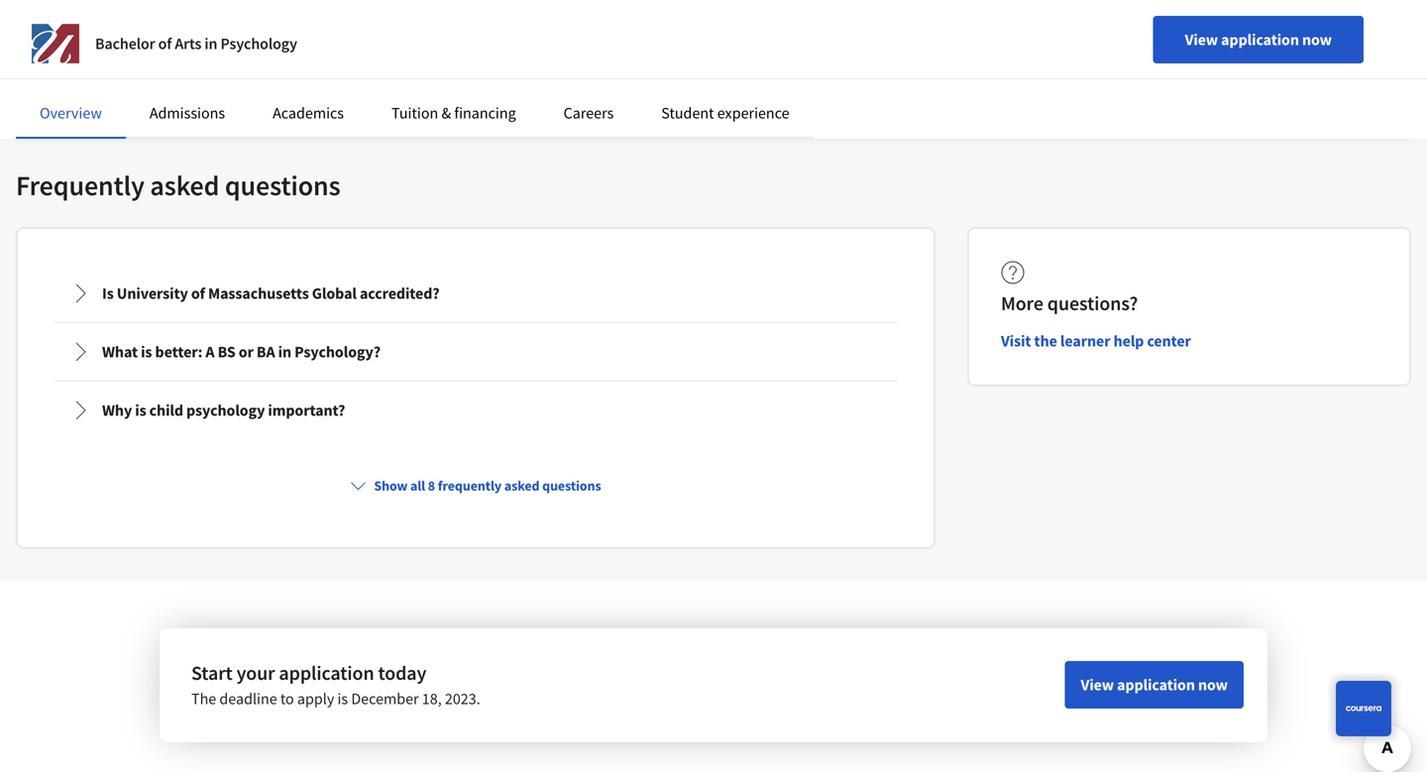 Task type: describe. For each thing, give the bounding box(es) containing it.
asked inside 'dropdown button'
[[505, 477, 540, 495]]

0 vertical spatial questions
[[225, 168, 341, 203]]

show all 8 frequently asked questions button
[[343, 468, 609, 504]]

now for bachelor of arts in psychology
[[1303, 30, 1333, 50]]

in inside what is better: a bs or ba in psychology? dropdown button
[[278, 342, 292, 362]]

0 horizontal spatial of
[[158, 34, 172, 54]]

tuition
[[392, 103, 439, 123]]

child
[[149, 401, 183, 420]]

university
[[117, 284, 188, 303]]

careers
[[564, 103, 614, 123]]

is
[[102, 284, 114, 303]]

a
[[206, 342, 215, 362]]

18,
[[422, 689, 442, 709]]

why is child psychology important? button
[[55, 383, 897, 438]]

frequently
[[16, 168, 145, 203]]

view application now button for the deadline to apply is december 18, 2023.
[[1066, 661, 1245, 709]]

student experience link
[[662, 103, 790, 123]]

accredited?
[[360, 284, 440, 303]]

your
[[237, 661, 275, 686]]

more
[[1002, 291, 1044, 316]]

application for the deadline to apply is december 18, 2023.
[[1118, 675, 1196, 695]]

view application now for bachelor of arts in psychology
[[1186, 30, 1333, 50]]

financing
[[455, 103, 516, 123]]

&
[[442, 103, 451, 123]]

show
[[374, 477, 408, 495]]

show all 8 frequently asked questions
[[374, 477, 602, 495]]

is university of massachusetts global accredited?
[[102, 284, 440, 303]]

important?
[[268, 401, 345, 420]]

academics
[[273, 103, 344, 123]]

deadline
[[220, 689, 277, 709]]

why
[[102, 401, 132, 420]]

december
[[351, 689, 419, 709]]

frequently
[[438, 477, 502, 495]]

the
[[191, 689, 216, 709]]

questions?
[[1048, 291, 1139, 316]]

8
[[428, 477, 435, 495]]

application for bachelor of arts in psychology
[[1222, 30, 1300, 50]]

visit the learner help center
[[1002, 331, 1192, 351]]

admissions link
[[150, 103, 225, 123]]

0 vertical spatial asked
[[150, 168, 220, 203]]

university of massachusetts global logo image
[[32, 20, 79, 67]]

the
[[1035, 331, 1058, 351]]

bachelor
[[95, 34, 155, 54]]

student
[[662, 103, 715, 123]]

or
[[239, 342, 254, 362]]

more
[[75, 19, 112, 39]]

apply
[[297, 689, 334, 709]]

what
[[102, 342, 138, 362]]

learner
[[1061, 331, 1111, 351]]

collapsed list
[[50, 261, 902, 444]]

academics link
[[273, 103, 344, 123]]

of inside "dropdown button"
[[191, 284, 205, 303]]

psychology
[[186, 401, 265, 420]]

psychology?
[[295, 342, 381, 362]]



Task type: locate. For each thing, give the bounding box(es) containing it.
application inside start your application today the deadline to apply is december 18, 2023.
[[279, 661, 374, 686]]

1 vertical spatial now
[[1199, 675, 1229, 695]]

view for bachelor of arts in psychology
[[1186, 30, 1219, 50]]

1 horizontal spatial of
[[191, 284, 205, 303]]

0 horizontal spatial application
[[279, 661, 374, 686]]

in
[[205, 34, 218, 54], [278, 342, 292, 362]]

better:
[[155, 342, 203, 362]]

is right what
[[141, 342, 152, 362]]

is for what
[[141, 342, 152, 362]]

asked down the admissions link on the left top
[[150, 168, 220, 203]]

1 horizontal spatial view
[[1186, 30, 1219, 50]]

is for why
[[135, 401, 146, 420]]

0 vertical spatial of
[[158, 34, 172, 54]]

2 vertical spatial is
[[338, 689, 348, 709]]

0 horizontal spatial asked
[[150, 168, 220, 203]]

read more
[[38, 19, 112, 39]]

overview link
[[40, 103, 102, 123]]

questions inside 'dropdown button'
[[543, 477, 602, 495]]

view
[[1186, 30, 1219, 50], [1081, 675, 1115, 695]]

is right apply
[[338, 689, 348, 709]]

1 vertical spatial questions
[[543, 477, 602, 495]]

in right arts
[[205, 34, 218, 54]]

read
[[38, 19, 72, 39]]

start
[[191, 661, 233, 686]]

view application now button for bachelor of arts in psychology
[[1154, 16, 1365, 63]]

1 vertical spatial of
[[191, 284, 205, 303]]

tuition & financing link
[[392, 103, 516, 123]]

1 vertical spatial asked
[[505, 477, 540, 495]]

1 vertical spatial view application now
[[1081, 675, 1229, 695]]

0 horizontal spatial questions
[[225, 168, 341, 203]]

all
[[411, 477, 426, 495]]

of
[[158, 34, 172, 54], [191, 284, 205, 303]]

of left arts
[[158, 34, 172, 54]]

overview
[[40, 103, 102, 123]]

what is better: a bs or ba in psychology?
[[102, 342, 381, 362]]

1 vertical spatial view
[[1081, 675, 1115, 695]]

0 vertical spatial is
[[141, 342, 152, 362]]

1 horizontal spatial now
[[1303, 30, 1333, 50]]

view for the deadline to apply is december 18, 2023.
[[1081, 675, 1115, 695]]

view application now button
[[1154, 16, 1365, 63], [1066, 661, 1245, 709]]

0 horizontal spatial in
[[205, 34, 218, 54]]

student experience
[[662, 103, 790, 123]]

today
[[378, 661, 427, 686]]

is
[[141, 342, 152, 362], [135, 401, 146, 420], [338, 689, 348, 709]]

massachusetts
[[208, 284, 309, 303]]

now
[[1303, 30, 1333, 50], [1199, 675, 1229, 695]]

0 vertical spatial view application now
[[1186, 30, 1333, 50]]

careers link
[[564, 103, 614, 123]]

more questions?
[[1002, 291, 1139, 316]]

view application now for the deadline to apply is december 18, 2023.
[[1081, 675, 1229, 695]]

psychology
[[221, 34, 297, 54]]

1 horizontal spatial questions
[[543, 477, 602, 495]]

frequently asked questions
[[16, 168, 341, 203]]

0 vertical spatial in
[[205, 34, 218, 54]]

experience
[[718, 103, 790, 123]]

admissions
[[150, 103, 225, 123]]

is university of massachusetts global accredited? button
[[55, 266, 897, 321]]

in right ba
[[278, 342, 292, 362]]

of right university
[[191, 284, 205, 303]]

2023.
[[445, 689, 481, 709]]

1 vertical spatial view application now button
[[1066, 661, 1245, 709]]

0 horizontal spatial view
[[1081, 675, 1115, 695]]

1 vertical spatial in
[[278, 342, 292, 362]]

tuition & financing
[[392, 103, 516, 123]]

is right why
[[135, 401, 146, 420]]

asked
[[150, 168, 220, 203], [505, 477, 540, 495]]

0 vertical spatial view
[[1186, 30, 1219, 50]]

0 vertical spatial now
[[1303, 30, 1333, 50]]

why is child psychology important?
[[102, 401, 345, 420]]

to
[[280, 689, 294, 709]]

0 horizontal spatial now
[[1199, 675, 1229, 695]]

global
[[312, 284, 357, 303]]

2 read more link from the top
[[38, 19, 112, 39]]

0 vertical spatial view application now button
[[1154, 16, 1365, 63]]

2 horizontal spatial application
[[1222, 30, 1300, 50]]

1 horizontal spatial asked
[[505, 477, 540, 495]]

1 vertical spatial is
[[135, 401, 146, 420]]

application
[[1222, 30, 1300, 50], [279, 661, 374, 686], [1118, 675, 1196, 695]]

center
[[1148, 331, 1192, 351]]

start your application today the deadline to apply is december 18, 2023.
[[191, 661, 481, 709]]

asked right frequently
[[505, 477, 540, 495]]

now for the deadline to apply is december 18, 2023.
[[1199, 675, 1229, 695]]

arts
[[175, 34, 202, 54]]

1 horizontal spatial application
[[1118, 675, 1196, 695]]

questions
[[225, 168, 341, 203], [543, 477, 602, 495]]

bs
[[218, 342, 236, 362]]

visit
[[1002, 331, 1032, 351]]

what is better: a bs or ba in psychology? button
[[55, 324, 897, 380]]

read more link
[[38, 0, 325, 41], [38, 19, 112, 39]]

visit the learner help center link
[[1002, 329, 1192, 353]]

1 read more link from the top
[[38, 0, 325, 41]]

bachelor of arts in psychology
[[95, 34, 297, 54]]

is inside start your application today the deadline to apply is december 18, 2023.
[[338, 689, 348, 709]]

help
[[1114, 331, 1145, 351]]

ba
[[257, 342, 275, 362]]

view application now
[[1186, 30, 1333, 50], [1081, 675, 1229, 695]]

1 horizontal spatial in
[[278, 342, 292, 362]]



Task type: vqa. For each thing, say whether or not it's contained in the screenshot.
of within dropdown button
yes



